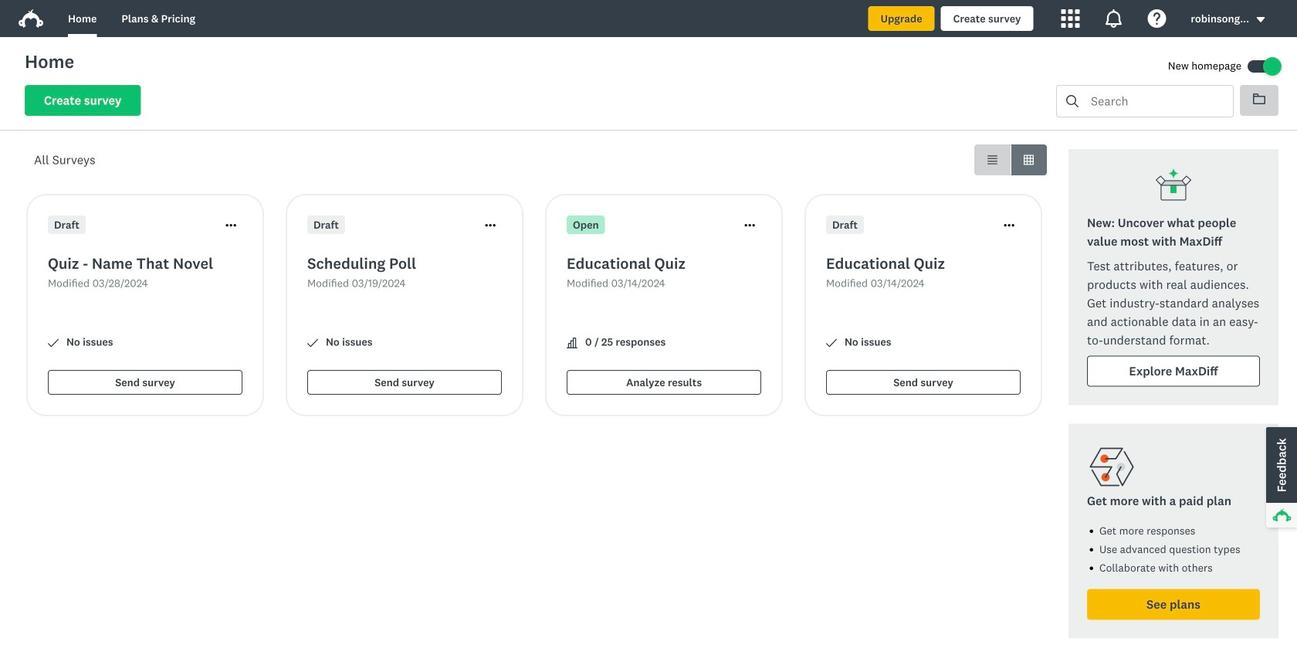 Task type: vqa. For each thing, say whether or not it's contained in the screenshot.
General Population (Medium Sample) 'Image'
no



Task type: describe. For each thing, give the bounding box(es) containing it.
max diff icon image
[[1156, 168, 1193, 205]]

2 no issues image from the left
[[827, 338, 837, 348]]

help icon image
[[1148, 9, 1167, 28]]

1 no issues image from the left
[[307, 338, 318, 348]]

folders image
[[1254, 93, 1266, 104]]

response based pricing icon image
[[1088, 442, 1137, 492]]



Task type: locate. For each thing, give the bounding box(es) containing it.
1 horizontal spatial no issues image
[[827, 338, 837, 348]]

folders image
[[1254, 93, 1266, 105]]

0 horizontal spatial no issues image
[[307, 338, 318, 348]]

1 brand logo image from the top
[[19, 6, 43, 31]]

no issues image
[[307, 338, 318, 348], [827, 338, 837, 348]]

no issues image
[[48, 338, 59, 348]]

Search text field
[[1079, 86, 1234, 117]]

group
[[975, 144, 1048, 175]]

brand logo image
[[19, 6, 43, 31], [19, 9, 43, 28]]

dropdown arrow icon image
[[1256, 14, 1267, 25], [1257, 17, 1266, 22]]

products icon image
[[1062, 9, 1080, 28], [1062, 9, 1080, 28]]

2 brand logo image from the top
[[19, 9, 43, 28]]

notification center icon image
[[1105, 9, 1124, 28]]

search image
[[1067, 95, 1079, 107], [1067, 95, 1079, 107]]

response count image
[[567, 338, 578, 348], [567, 338, 578, 348]]



